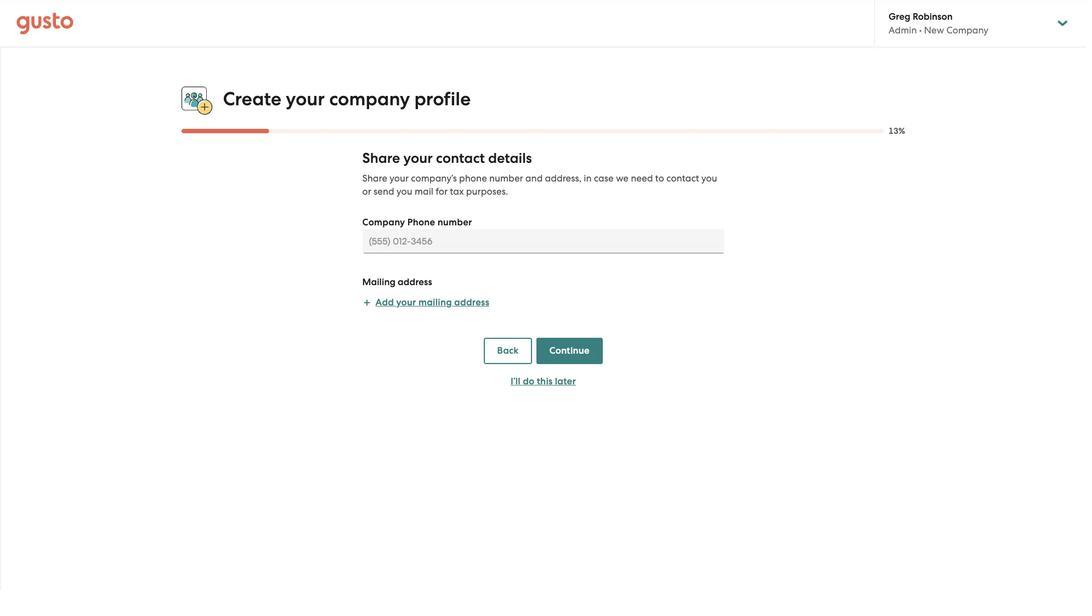 Task type: vqa. For each thing, say whether or not it's contained in the screenshot.
first list from the bottom of the list containing People
no



Task type: describe. For each thing, give the bounding box(es) containing it.
add your mailing address
[[376, 297, 490, 308]]

or
[[362, 186, 371, 197]]

0 horizontal spatial number
[[438, 217, 472, 228]]

create
[[223, 88, 281, 110]]

robinson
[[913, 11, 953, 22]]

Company Phone number telephone field
[[362, 229, 725, 254]]

share for share your company's phone number and address, in case we need to contact you or send you mail for tax purposes.
[[362, 173, 387, 184]]

1 vertical spatial company
[[362, 217, 405, 228]]

company inside greg robinson admin • new company
[[947, 25, 989, 36]]

mailing
[[419, 297, 452, 308]]

1 vertical spatial you
[[397, 186, 412, 197]]

your for contact
[[404, 150, 433, 167]]

in
[[584, 173, 592, 184]]

continue button
[[536, 338, 603, 364]]

purposes.
[[466, 186, 508, 197]]

i'll do this later
[[511, 376, 576, 387]]

case
[[594, 173, 614, 184]]

admin
[[889, 25, 917, 36]]

we
[[616, 173, 629, 184]]

later
[[555, 376, 576, 387]]

this
[[537, 376, 553, 387]]

details
[[488, 150, 532, 167]]

contact inside share your company's phone number and address, in case we need to contact you or send you mail for tax purposes.
[[667, 173, 699, 184]]

greg robinson admin • new company
[[889, 11, 989, 36]]

profile
[[414, 88, 471, 110]]

company phone number
[[362, 217, 472, 228]]

new
[[924, 25, 944, 36]]

0 vertical spatial address
[[398, 277, 432, 288]]

to
[[655, 173, 664, 184]]

share for share your contact details
[[362, 150, 400, 167]]



Task type: locate. For each thing, give the bounding box(es) containing it.
share your contact details
[[362, 150, 532, 167]]

address right mailing
[[454, 297, 490, 308]]

1 vertical spatial address
[[454, 297, 490, 308]]

1 horizontal spatial company
[[947, 25, 989, 36]]

share
[[362, 150, 400, 167], [362, 173, 387, 184]]

and
[[526, 173, 543, 184]]

1 vertical spatial number
[[438, 217, 472, 228]]

1 horizontal spatial address
[[454, 297, 490, 308]]

you right to
[[702, 173, 717, 184]]

your up company's
[[404, 150, 433, 167]]

contact up phone
[[436, 150, 485, 167]]

address
[[398, 277, 432, 288], [454, 297, 490, 308]]

phone
[[408, 217, 435, 228]]

your for company's
[[390, 173, 409, 184]]

your inside share your company's phone number and address, in case we need to contact you or send you mail for tax purposes.
[[390, 173, 409, 184]]

home image
[[16, 12, 74, 34]]

tax
[[450, 186, 464, 197]]

contact
[[436, 150, 485, 167], [667, 173, 699, 184]]

your right add
[[396, 297, 416, 308]]

0 horizontal spatial contact
[[436, 150, 485, 167]]

your for mailing
[[396, 297, 416, 308]]

mailing
[[362, 277, 396, 288]]

phone
[[459, 173, 487, 184]]

address,
[[545, 173, 582, 184]]

company down send
[[362, 217, 405, 228]]

address up add your mailing address
[[398, 277, 432, 288]]

your up send
[[390, 173, 409, 184]]

1 horizontal spatial number
[[489, 173, 523, 184]]

0 vertical spatial number
[[489, 173, 523, 184]]

company right new
[[947, 25, 989, 36]]

1 horizontal spatial contact
[[667, 173, 699, 184]]

0 horizontal spatial company
[[362, 217, 405, 228]]

contact right to
[[667, 173, 699, 184]]

1 vertical spatial contact
[[667, 173, 699, 184]]

0 vertical spatial contact
[[436, 150, 485, 167]]

company
[[947, 25, 989, 36], [362, 217, 405, 228]]

you left 'mail'
[[397, 186, 412, 197]]

i'll do this later button
[[484, 369, 603, 395]]

back link
[[484, 338, 532, 364]]

your for company
[[286, 88, 325, 110]]

add
[[376, 297, 394, 308]]

0 horizontal spatial you
[[397, 186, 412, 197]]

number down tax
[[438, 217, 472, 228]]

1 horizontal spatial you
[[702, 173, 717, 184]]

mail
[[415, 186, 434, 197]]

1 vertical spatial share
[[362, 173, 387, 184]]

create your company profile
[[223, 88, 471, 110]]

continue
[[550, 345, 590, 357]]

share inside share your company's phone number and address, in case we need to contact you or send you mail for tax purposes.
[[362, 173, 387, 184]]

share up send
[[362, 150, 400, 167]]

mailing address
[[362, 277, 432, 288]]

number inside share your company's phone number and address, in case we need to contact you or send you mail for tax purposes.
[[489, 173, 523, 184]]

company's
[[411, 173, 457, 184]]

2 share from the top
[[362, 173, 387, 184]]

greg
[[889, 11, 911, 22]]

number
[[489, 173, 523, 184], [438, 217, 472, 228]]

you
[[702, 173, 717, 184], [397, 186, 412, 197]]

back
[[497, 345, 519, 357]]

i'll
[[511, 376, 521, 387]]

company
[[329, 88, 410, 110]]

0 vertical spatial you
[[702, 173, 717, 184]]

number down details at top
[[489, 173, 523, 184]]

0 horizontal spatial address
[[398, 277, 432, 288]]

share your company's phone number and address, in case we need to contact you or send you mail for tax purposes.
[[362, 173, 717, 197]]

send
[[374, 186, 394, 197]]

0 vertical spatial company
[[947, 25, 989, 36]]

do
[[523, 376, 535, 387]]

1 share from the top
[[362, 150, 400, 167]]

share up or
[[362, 173, 387, 184]]

your
[[286, 88, 325, 110], [404, 150, 433, 167], [390, 173, 409, 184], [396, 297, 416, 308]]

your right create
[[286, 88, 325, 110]]

need
[[631, 173, 653, 184]]

for
[[436, 186, 448, 197]]

•
[[919, 25, 922, 36]]

13%
[[889, 126, 906, 136]]

0 vertical spatial share
[[362, 150, 400, 167]]



